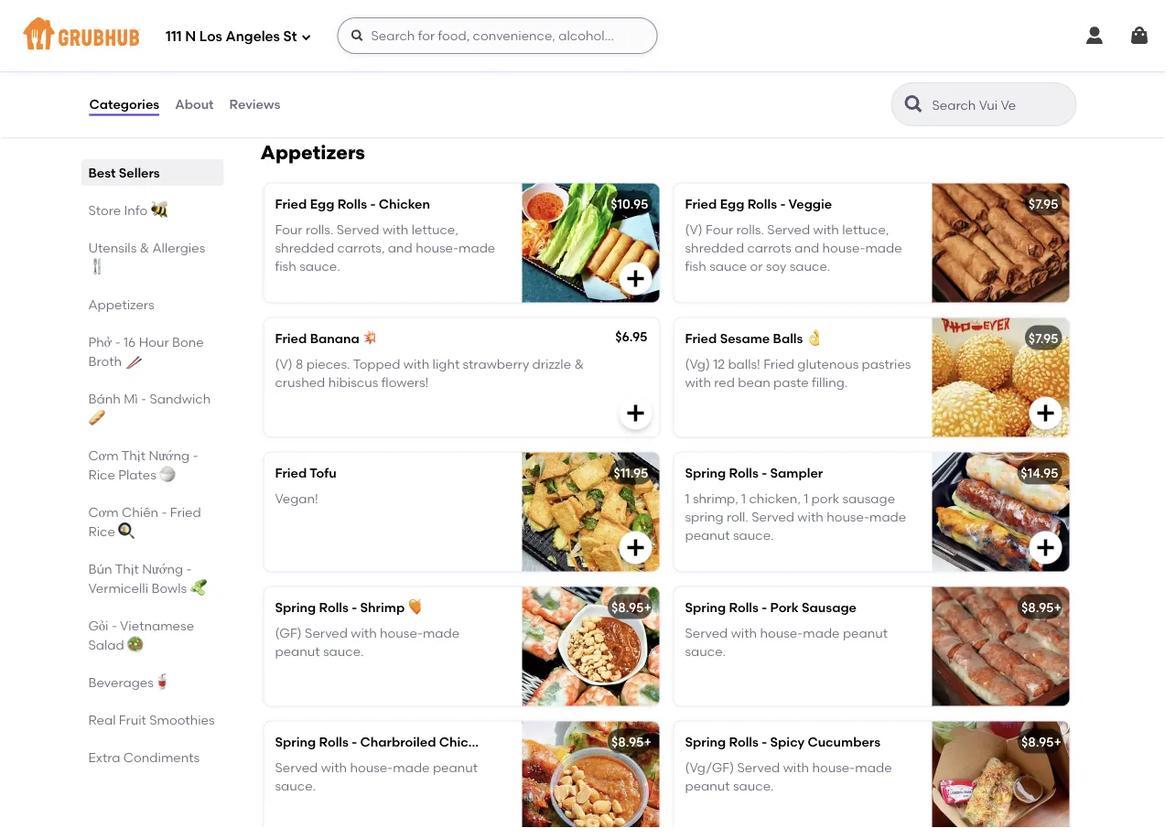 Task type: locate. For each thing, give the bounding box(es) containing it.
(gf) served with house-made peanut sauce.
[[275, 625, 460, 659]]

pork
[[812, 491, 839, 506]]

0 horizontal spatial shredded
[[275, 240, 334, 256]]

cucumbers
[[808, 734, 881, 750]]

- up carrots,
[[370, 196, 376, 211]]

fried sesame balls 👌 image
[[932, 318, 1070, 437]]

rice left plates
[[88, 467, 115, 482]]

1 vertical spatial chicken
[[439, 734, 491, 750]]

(v) for (v) four rolls. served with lettuce, shredded carrots and house-made fish sauce or soy sauce.
[[685, 222, 703, 237]]

& right drizzle
[[574, 356, 584, 372]]

four up 'sauce'
[[706, 222, 733, 237]]

1 cơm from the top
[[88, 448, 119, 463]]

1 horizontal spatial (v)
[[685, 222, 703, 237]]

fried for fried tofu
[[275, 465, 307, 480]]

smoothies
[[149, 712, 215, 728]]

rolls for spring rolls - shrimp 🧡
[[319, 599, 349, 615]]

$8.95 for spring rolls - pork sausage
[[1022, 599, 1054, 615]]

rice inside cơm chiên - fried rice 🍳
[[88, 524, 115, 539]]

peanut inside (gf) served with house-made peanut sauce.
[[275, 644, 320, 659]]

spring rolls - spicy cucumbers image
[[932, 722, 1070, 828]]

0 horizontal spatial appetizers
[[88, 297, 154, 312]]

1 vertical spatial rice
[[88, 524, 115, 539]]

strawberry
[[463, 356, 529, 372]]

1 rice from the top
[[88, 467, 115, 482]]

+ for sausage
[[1054, 599, 1062, 615]]

four
[[275, 222, 303, 237], [706, 222, 733, 237]]

bánh mì - sandwich 🥖 tab
[[88, 389, 216, 427]]

sauce. inside (gf) served with house-made peanut sauce.
[[323, 644, 364, 659]]

appetizers up fried egg rolls - chicken
[[260, 140, 365, 164]]

shredded left carrots,
[[275, 240, 334, 256]]

gỏi - vietnamese salad 🥗
[[88, 618, 194, 653]]

light
[[433, 356, 460, 372]]

sandwich
[[150, 391, 211, 406]]

- right mì
[[141, 391, 147, 406]]

shredded inside four rolls. served with lettuce, shredded carrots, and house-made fish sauce.
[[275, 240, 334, 256]]

peanut
[[685, 528, 730, 543], [843, 625, 888, 641], [275, 644, 320, 659], [433, 760, 478, 775], [685, 778, 730, 794]]

rolls up carrots,
[[337, 196, 367, 211]]

pork
[[770, 599, 799, 615]]

rolls left pork
[[729, 599, 759, 615]]

rolls. down fried egg rolls - chicken
[[306, 222, 334, 237]]

2 egg from the left
[[720, 196, 745, 211]]

spring rolls - spicy cucumbers
[[685, 734, 881, 750]]

made
[[459, 240, 495, 256], [865, 240, 902, 256], [870, 509, 906, 525], [423, 625, 460, 641], [803, 625, 840, 641], [393, 760, 430, 775], [855, 760, 892, 775]]

served with house-made peanut sauce. down spring rolls - charbroiled chicken
[[275, 760, 478, 794]]

1 egg from the left
[[310, 196, 334, 211]]

main navigation navigation
[[0, 0, 1165, 71]]

pastries
[[862, 356, 911, 372]]

with down 'spring rolls - pork sausage'
[[731, 625, 757, 641]]

$8.95 + for chicken
[[611, 734, 652, 750]]

1 horizontal spatial four
[[706, 222, 733, 237]]

0 vertical spatial rice
[[88, 467, 115, 482]]

svg image down "$11.95"
[[625, 537, 647, 559]]

peanut inside (vg/gf) served with house-made peanut sauce.
[[685, 778, 730, 794]]

thịt up plates
[[122, 448, 146, 463]]

0 horizontal spatial served with house-made peanut sauce.
[[275, 760, 478, 794]]

rolls left the charbroiled
[[319, 734, 349, 750]]

phở - 16 hour bone broth 🥢
[[88, 334, 204, 369]]

appetizers inside appetizers tab
[[88, 297, 154, 312]]

house-
[[416, 240, 459, 256], [823, 240, 865, 256], [827, 509, 870, 525], [380, 625, 423, 641], [760, 625, 803, 641], [350, 760, 393, 775], [812, 760, 855, 775]]

🐝
[[151, 202, 163, 218]]

0 vertical spatial nướng
[[149, 448, 190, 463]]

1 and from the left
[[388, 240, 413, 256]]

house- down the cucumbers
[[812, 760, 855, 775]]

egg up 'sauce'
[[720, 196, 745, 211]]

served down spring rolls - charbroiled chicken
[[275, 760, 318, 775]]

rolls for spring rolls - charbroiled chicken
[[319, 734, 349, 750]]

spring
[[685, 465, 726, 480], [275, 599, 316, 615], [685, 599, 726, 615], [275, 734, 316, 750], [685, 734, 726, 750]]

+ for cucumbers
[[1054, 734, 1062, 750]]

peanut down spring
[[685, 528, 730, 543]]

2 four from the left
[[706, 222, 733, 237]]

svg image for fried tofu
[[625, 537, 647, 559]]

extra condiments
[[88, 750, 200, 765]]

rolls up (vg/gf)
[[729, 734, 759, 750]]

chiên
[[122, 504, 158, 520]]

0 vertical spatial served with house-made peanut sauce.
[[685, 625, 888, 659]]

- inside bún thịt nướng - vermicelli bowls 🥒
[[186, 561, 192, 577]]

appetizers up 16
[[88, 297, 154, 312]]

thịt inside "cơm thịt nướng - rice plates 🍚"
[[122, 448, 146, 463]]

- right chiên
[[162, 504, 167, 520]]

🥗
[[127, 637, 140, 653]]

0 vertical spatial cơm
[[88, 448, 119, 463]]

2 1 from the left
[[742, 491, 746, 506]]

2 rolls. from the left
[[736, 222, 764, 237]]

cơm up 🍳
[[88, 504, 119, 520]]

served down spring rolls - shrimp 🧡 on the bottom left of the page
[[305, 625, 348, 641]]

- up 🥒
[[186, 561, 192, 577]]

(v)
[[685, 222, 703, 237], [275, 356, 293, 372]]

0 horizontal spatial fish
[[275, 259, 296, 274]]

rice left 🍳
[[88, 524, 115, 539]]

0 horizontal spatial 1
[[685, 491, 690, 506]]

bean
[[738, 375, 770, 390]]

1 horizontal spatial fish
[[685, 259, 706, 274]]

served down spring rolls - spicy cucumbers
[[737, 760, 780, 775]]

peanut down sausage
[[843, 625, 888, 641]]

with down "spicy"
[[783, 760, 809, 775]]

- left shrimp
[[352, 599, 357, 615]]

shredded inside (v) four rolls. served with lettuce, shredded carrots and house-made fish sauce or soy sauce.
[[685, 240, 744, 256]]

served up carrots
[[767, 222, 810, 237]]

phở - 16 hour bone broth 🥢 tab
[[88, 332, 216, 371]]

vegan!
[[275, 491, 318, 506]]

rolls.
[[306, 222, 334, 237], [736, 222, 764, 237]]

made inside (vg/gf) served with house-made peanut sauce.
[[855, 760, 892, 775]]

$8.95 + for cucumbers
[[1022, 734, 1062, 750]]

$7.95 for (v) four rolls. served with lettuce, shredded carrots and house-made fish sauce or soy sauce.
[[1029, 196, 1059, 211]]

3 1 from the left
[[804, 491, 808, 506]]

1 up roll.
[[742, 491, 746, 506]]

chicken
[[379, 196, 430, 211], [439, 734, 491, 750]]

thịt up vermicelli
[[115, 561, 139, 577]]

$8.95 +
[[611, 599, 652, 615], [1022, 599, 1062, 615], [611, 734, 652, 750], [1022, 734, 1062, 750]]

with inside (v) 8 pieces. topped with light strawberry drizzle & crushed hibiscus flowers!
[[403, 356, 429, 372]]

nướng inside bún thịt nướng - vermicelli bowls 🥒
[[142, 561, 183, 577]]

made inside four rolls. served with lettuce, shredded carrots, and house-made fish sauce.
[[459, 240, 495, 256]]

1 horizontal spatial egg
[[720, 196, 745, 211]]

with
[[383, 222, 409, 237], [813, 222, 839, 237], [403, 356, 429, 372], [685, 375, 711, 390], [798, 509, 824, 525], [351, 625, 377, 641], [731, 625, 757, 641], [321, 760, 347, 775], [783, 760, 809, 775]]

served with house-made peanut sauce. down pork
[[685, 625, 888, 659]]

spring rolls - shrimp 🧡
[[275, 599, 421, 615]]

house- inside (gf) served with house-made peanut sauce.
[[380, 625, 423, 641]]

n
[[185, 28, 196, 45]]

0 horizontal spatial &
[[140, 240, 149, 255]]

fried egg rolls - veggie image
[[932, 183, 1070, 302]]

and inside four rolls. served with lettuce, shredded carrots, and house-made fish sauce.
[[388, 240, 413, 256]]

allergy
[[346, 33, 405, 48]]

2 shredded from the left
[[685, 240, 744, 256]]

four inside (v) four rolls. served with lettuce, shredded carrots and house-made fish sauce or soy sauce.
[[706, 222, 733, 237]]

1 lettuce, from the left
[[412, 222, 458, 237]]

served down chicken,
[[752, 509, 795, 525]]

rolls for spring rolls - pork sausage
[[729, 599, 759, 615]]

sauce. inside (vg/gf) served with house-made peanut sauce.
[[733, 778, 774, 794]]

1 horizontal spatial lettuce,
[[842, 222, 889, 237]]

1 horizontal spatial and
[[795, 240, 819, 256]]

and inside (v) four rolls. served with lettuce, shredded carrots and house-made fish sauce or soy sauce.
[[795, 240, 819, 256]]

1 vertical spatial appetizers
[[88, 297, 154, 312]]

house- inside 1 shrimp, 1 chicken, 1 pork sausage spring roll. served with house-made peanut sauce.
[[827, 509, 870, 525]]

drizzle
[[532, 356, 571, 372]]

svg image up "$11.95"
[[625, 402, 647, 424]]

$8.95 + for sausage
[[1022, 599, 1062, 615]]

1 shredded from the left
[[275, 240, 334, 256]]

1 vertical spatial served with house-made peanut sauce.
[[275, 760, 478, 794]]

1 rolls. from the left
[[306, 222, 334, 237]]

with up flowers!
[[403, 356, 429, 372]]

1 horizontal spatial rolls.
[[736, 222, 764, 237]]

- right gỏi on the bottom left of page
[[112, 618, 117, 633]]

sauce. inside four rolls. served with lettuce, shredded carrots, and house-made fish sauce.
[[299, 259, 340, 274]]

+
[[644, 599, 652, 615], [1054, 599, 1062, 615], [644, 734, 652, 750], [1054, 734, 1062, 750]]

appetizers
[[260, 140, 365, 164], [88, 297, 154, 312]]

$7.95 for (vg) 12 balls! fried glutenous pastries with red bean paste filling.
[[1029, 330, 1059, 346]]

with down "pork"
[[798, 509, 824, 525]]

chicken up four rolls. served with lettuce, shredded carrots, and house-made fish sauce.
[[379, 196, 430, 211]]

topped
[[353, 356, 400, 372]]

peanut down (vg/gf)
[[685, 778, 730, 794]]

pieces.
[[306, 356, 350, 372]]

categories button
[[88, 71, 160, 137]]

spring rolls - shrimp 🧡 image
[[522, 587, 660, 706]]

2 fish from the left
[[685, 259, 706, 274]]

1 horizontal spatial served with house-made peanut sauce.
[[685, 625, 888, 659]]

rolls
[[337, 196, 367, 211], [748, 196, 777, 211], [729, 465, 759, 480], [319, 599, 349, 615], [729, 599, 759, 615], [319, 734, 349, 750], [729, 734, 759, 750]]

2 rice from the top
[[88, 524, 115, 539]]

egg up four rolls. served with lettuce, shredded carrots, and house-made fish sauce.
[[310, 196, 334, 211]]

chicken for lettuce,
[[379, 196, 430, 211]]

shellfish
[[275, 33, 343, 48]]

- inside 'phở - 16 hour bone broth 🥢'
[[115, 334, 121, 350]]

house- down veggie
[[823, 240, 865, 256]]

search icon image
[[903, 93, 925, 115]]

1 vertical spatial $7.95
[[1029, 330, 1059, 346]]

served inside (gf) served with house-made peanut sauce.
[[305, 625, 348, 641]]

(gf)
[[275, 625, 302, 641]]

sauce.
[[299, 259, 340, 274], [790, 259, 831, 274], [733, 528, 774, 543], [323, 644, 364, 659], [685, 644, 726, 659], [275, 778, 316, 794], [733, 778, 774, 794]]

cơm inside cơm chiên - fried rice 🍳
[[88, 504, 119, 520]]

with down (vg) at the top
[[685, 375, 711, 390]]

svg image
[[1084, 25, 1106, 47], [1129, 25, 1151, 47], [350, 28, 365, 43], [625, 268, 647, 290], [1035, 402, 1057, 424], [1035, 537, 1057, 559]]

peanut down (gf)
[[275, 644, 320, 659]]

1 four from the left
[[275, 222, 303, 237]]

1 vertical spatial (v)
[[275, 356, 293, 372]]

plates
[[118, 467, 156, 482]]

cơm down 🥖
[[88, 448, 119, 463]]

🍴
[[88, 259, 101, 275]]

beverages🥤
[[88, 675, 166, 690]]

1 horizontal spatial &
[[574, 356, 584, 372]]

0 horizontal spatial and
[[388, 240, 413, 256]]

nướng inside "cơm thịt nướng - rice plates 🍚"
[[149, 448, 190, 463]]

1 vertical spatial cơm
[[88, 504, 119, 520]]

rolls for spring rolls - spicy cucumbers
[[729, 734, 759, 750]]

shredded up 'sauce'
[[685, 240, 744, 256]]

fried for fried banana 💥
[[275, 330, 307, 346]]

- left pork
[[762, 599, 767, 615]]

$8.95 for spring rolls - spicy cucumbers
[[1022, 734, 1054, 750]]

chicken right the charbroiled
[[439, 734, 491, 750]]

- inside cơm chiên - fried rice 🍳
[[162, 504, 167, 520]]

0 horizontal spatial egg
[[310, 196, 334, 211]]

(v) inside (v) four rolls. served with lettuce, shredded carrots and house-made fish sauce or soy sauce.
[[685, 222, 703, 237]]

svg image for fried banana 💥
[[625, 402, 647, 424]]

house- inside four rolls. served with lettuce, shredded carrots, and house-made fish sauce.
[[416, 240, 459, 256]]

extra condiments tab
[[88, 748, 216, 767]]

rolls up (gf) served with house-made peanut sauce.
[[319, 599, 349, 615]]

- left 16
[[115, 334, 121, 350]]

(v) for (v) 8 pieces. topped with light strawberry drizzle & crushed hibiscus flowers!
[[275, 356, 293, 372]]

(v) 8 pieces. topped with light strawberry drizzle & crushed hibiscus flowers!
[[275, 356, 584, 390]]

+ for chicken
[[644, 734, 652, 750]]

thịt
[[122, 448, 146, 463], [115, 561, 139, 577]]

- left "spicy"
[[762, 734, 767, 750]]

fried for fried egg rolls - chicken
[[275, 196, 307, 211]]

cơm inside "cơm thịt nướng - rice plates 🍚"
[[88, 448, 119, 463]]

extra
[[88, 750, 120, 765]]

house- down 🧡 in the left of the page
[[380, 625, 423, 641]]

house- down sausage at right bottom
[[827, 509, 870, 525]]

svg image for shellfish allergy 🐚❌
[[625, 68, 647, 90]]

with down veggie
[[813, 222, 839, 237]]

rolls for spring rolls - sampler
[[729, 465, 759, 480]]

bone
[[172, 334, 204, 350]]

rolls. inside (v) four rolls. served with lettuce, shredded carrots and house-made fish sauce or soy sauce.
[[736, 222, 764, 237]]

fish left 'sauce'
[[685, 259, 706, 274]]

0 horizontal spatial four
[[275, 222, 303, 237]]

1 vertical spatial &
[[574, 356, 584, 372]]

0 horizontal spatial rolls.
[[306, 222, 334, 237]]

cơm for cơm chiên - fried rice 🍳
[[88, 504, 119, 520]]

- down 'sandwich'
[[193, 448, 198, 463]]

served up carrots,
[[337, 222, 379, 237]]

2 lettuce, from the left
[[842, 222, 889, 237]]

rice
[[88, 467, 115, 482], [88, 524, 115, 539]]

(v) four rolls. served with lettuce, shredded carrots and house-made fish sauce or soy sauce.
[[685, 222, 902, 274]]

2 $7.95 from the top
[[1029, 330, 1059, 346]]

fried
[[275, 196, 307, 211], [685, 196, 717, 211], [275, 330, 307, 346], [685, 330, 717, 346], [764, 356, 795, 372], [275, 465, 307, 480], [170, 504, 201, 520]]

vietnamese
[[120, 618, 194, 633]]

Search Vui Ve search field
[[931, 96, 1071, 114]]

2 and from the left
[[795, 240, 819, 256]]

1 horizontal spatial chicken
[[439, 734, 491, 750]]

house- down spring rolls - charbroiled chicken
[[350, 760, 393, 775]]

nướng up bowls
[[142, 561, 183, 577]]

🥢
[[125, 353, 138, 369]]

$8.95 for spring rolls - charbroiled chicken
[[611, 734, 644, 750]]

0 vertical spatial &
[[140, 240, 149, 255]]

2 horizontal spatial 1
[[804, 491, 808, 506]]

2 cơm from the top
[[88, 504, 119, 520]]

nướng
[[149, 448, 190, 463], [142, 561, 183, 577]]

svg image
[[301, 32, 312, 43], [625, 68, 647, 90], [625, 402, 647, 424], [625, 537, 647, 559]]

1 up spring
[[685, 491, 690, 506]]

nướng up 🍚
[[149, 448, 190, 463]]

glutenous
[[798, 356, 859, 372]]

8
[[296, 356, 303, 372]]

spring rolls - sampler image
[[932, 453, 1070, 572]]

fish
[[275, 259, 296, 274], [685, 259, 706, 274]]

fish inside four rolls. served with lettuce, shredded carrots, and house-made fish sauce.
[[275, 259, 296, 274]]

(v) down fried egg rolls - veggie
[[685, 222, 703, 237]]

spring rolls - pork sausage image
[[932, 587, 1070, 706]]

sauce. inside (v) four rolls. served with lettuce, shredded carrots and house-made fish sauce or soy sauce.
[[790, 259, 831, 274]]

rolls. inside four rolls. served with lettuce, shredded carrots, and house-made fish sauce.
[[306, 222, 334, 237]]

(v) inside (v) 8 pieces. topped with light strawberry drizzle & crushed hibiscus flowers!
[[275, 356, 293, 372]]

0 vertical spatial thịt
[[122, 448, 146, 463]]

with up carrots,
[[383, 222, 409, 237]]

& right utensils
[[140, 240, 149, 255]]

(v) left 8
[[275, 356, 293, 372]]

1 vertical spatial thịt
[[115, 561, 139, 577]]

store info 🐝
[[88, 202, 163, 218]]

thịt inside bún thịt nướng - vermicelli bowls 🥒
[[115, 561, 139, 577]]

and
[[388, 240, 413, 256], [795, 240, 819, 256]]

rolls. up carrots
[[736, 222, 764, 237]]

$8.95 for spring rolls - shrimp 🧡
[[611, 599, 644, 615]]

peanut down the charbroiled
[[433, 760, 478, 775]]

gỏi - vietnamese salad 🥗 tab
[[88, 616, 216, 655]]

made inside 1 shrimp, 1 chicken, 1 pork sausage spring roll. served with house-made peanut sauce.
[[870, 509, 906, 525]]

real fruit smoothies tab
[[88, 710, 216, 730]]

1 horizontal spatial shredded
[[685, 240, 744, 256]]

+ for 🧡
[[644, 599, 652, 615]]

0 horizontal spatial (v)
[[275, 356, 293, 372]]

1 left "pork"
[[804, 491, 808, 506]]

1 vertical spatial nướng
[[142, 561, 183, 577]]

spring for spring rolls - shrimp 🧡
[[275, 599, 316, 615]]

house- inside (v) four rolls. served with lettuce, shredded carrots and house-made fish sauce or soy sauce.
[[823, 240, 865, 256]]

1 horizontal spatial 1
[[742, 491, 746, 506]]

and right carrots,
[[388, 240, 413, 256]]

&
[[140, 240, 149, 255], [574, 356, 584, 372]]

1 fish from the left
[[275, 259, 296, 274]]

house- right carrots,
[[416, 240, 459, 256]]

with inside (gf) served with house-made peanut sauce.
[[351, 625, 377, 641]]

shrimp,
[[693, 491, 738, 506]]

rolls up shrimp,
[[729, 465, 759, 480]]

svg image down '$0.00'
[[625, 68, 647, 90]]

best sellers
[[88, 165, 160, 180]]

beverages🥤 tab
[[88, 673, 216, 692]]

$7.95
[[1029, 196, 1059, 211], [1029, 330, 1059, 346]]

spring rolls - pork sausage
[[685, 599, 857, 615]]

svg image inside main navigation navigation
[[301, 32, 312, 43]]

with down spring rolls - shrimp 🧡 on the bottom left of the page
[[351, 625, 377, 641]]

and right carrots
[[795, 240, 819, 256]]

utensils & allergies 🍴 tab
[[88, 238, 216, 276]]

0 vertical spatial $7.95
[[1029, 196, 1059, 211]]

svg image right st
[[301, 32, 312, 43]]

with inside four rolls. served with lettuce, shredded carrots, and house-made fish sauce.
[[383, 222, 409, 237]]

1 $7.95 from the top
[[1029, 196, 1059, 211]]

fried tofu
[[275, 465, 336, 480]]

0 vertical spatial chicken
[[379, 196, 430, 211]]

fish up fried banana 💥
[[275, 259, 296, 274]]

thịt for bún
[[115, 561, 139, 577]]

0 vertical spatial (v)
[[685, 222, 703, 237]]

1 horizontal spatial appetizers
[[260, 140, 365, 164]]

0 horizontal spatial lettuce,
[[412, 222, 458, 237]]

0 horizontal spatial chicken
[[379, 196, 430, 211]]

- left veggie
[[780, 196, 786, 211]]

rice inside "cơm thịt nướng - rice plates 🍚"
[[88, 467, 115, 482]]

bánh
[[88, 391, 121, 406]]

made inside (v) four rolls. served with lettuce, shredded carrots and house-made fish sauce or soy sauce.
[[865, 240, 902, 256]]

served inside (vg/gf) served with house-made peanut sauce.
[[737, 760, 780, 775]]

cơm thịt nướng - rice plates 🍚
[[88, 448, 198, 482]]

four down fried egg rolls - chicken
[[275, 222, 303, 237]]

soy
[[766, 259, 787, 274]]



Task type: describe. For each thing, give the bounding box(es) containing it.
bún thịt nướng - vermicelli bowls 🥒
[[88, 561, 203, 596]]

$8.95 + for 🧡
[[611, 599, 652, 615]]

store info 🐝 tab
[[88, 200, 216, 220]]

spring rolls - charbroiled chicken image
[[522, 722, 660, 828]]

111 n los angeles st
[[166, 28, 297, 45]]

allergies
[[152, 240, 205, 255]]

(vg) 12 balls! fried glutenous pastries with red bean paste filling.
[[685, 356, 911, 390]]

chicken,
[[749, 491, 801, 506]]

real
[[88, 712, 116, 728]]

reviews button
[[228, 71, 281, 137]]

$6.95
[[615, 328, 648, 344]]

- up chicken,
[[762, 465, 767, 480]]

tofu
[[310, 465, 336, 480]]

banana
[[310, 330, 360, 346]]

cơm thịt nướng - rice plates 🍚 tab
[[88, 446, 216, 484]]

vermicelli
[[88, 580, 148, 596]]

- inside gỏi - vietnamese salad 🥗
[[112, 618, 117, 633]]

- inside bánh mì - sandwich 🥖
[[141, 391, 147, 406]]

rolls up carrots
[[748, 196, 777, 211]]

served with house-made peanut sauce. for charbroiled
[[275, 760, 478, 794]]

charbroiled
[[360, 734, 436, 750]]

0 vertical spatial appetizers
[[260, 140, 365, 164]]

bún
[[88, 561, 112, 577]]

flowers!
[[381, 375, 429, 390]]

categories
[[89, 96, 159, 112]]

bowls
[[151, 580, 187, 596]]

spring
[[685, 509, 724, 525]]

hibiscus
[[328, 375, 378, 390]]

hour
[[139, 334, 169, 350]]

about
[[175, 96, 214, 112]]

sesame
[[720, 330, 770, 346]]

utensils
[[88, 240, 137, 255]]

with inside (vg/gf) served with house-made peanut sauce.
[[783, 760, 809, 775]]

fish inside (v) four rolls. served with lettuce, shredded carrots and house-made fish sauce or soy sauce.
[[685, 259, 706, 274]]

veggie
[[789, 196, 832, 211]]

Search for food, convenience, alcohol... search field
[[337, 17, 658, 54]]

balls!
[[728, 356, 761, 372]]

sellers
[[119, 165, 160, 180]]

fried inside (vg) 12 balls! fried glutenous pastries with red bean paste filling.
[[764, 356, 795, 372]]

gỏi
[[88, 618, 109, 633]]

cơm chiên - fried rice 🍳 tab
[[88, 503, 216, 541]]

spring rolls - charbroiled chicken
[[275, 734, 491, 750]]

- inside "cơm thịt nướng - rice plates 🍚"
[[193, 448, 198, 463]]

st
[[283, 28, 297, 45]]

served inside 1 shrimp, 1 chicken, 1 pork sausage spring roll. served with house-made peanut sauce.
[[752, 509, 795, 525]]

store
[[88, 202, 121, 218]]

thịt for cơm
[[122, 448, 146, 463]]

nướng for plates
[[149, 448, 190, 463]]

fried for fried sesame balls 👌
[[685, 330, 717, 346]]

with down spring rolls - charbroiled chicken
[[321, 760, 347, 775]]

mì
[[124, 391, 138, 406]]

fried tofu image
[[522, 453, 660, 572]]

sauce
[[710, 259, 747, 274]]

served down 'spring rolls - pork sausage'
[[685, 625, 728, 641]]

111
[[166, 28, 182, 45]]

broth
[[88, 353, 122, 369]]

fried sesame balls 👌
[[685, 330, 819, 346]]

cơm chiên - fried rice 🍳
[[88, 504, 201, 539]]

red
[[714, 375, 735, 390]]

egg for four
[[720, 196, 745, 211]]

1 1 from the left
[[685, 491, 690, 506]]

- left the charbroiled
[[352, 734, 357, 750]]

spring for spring rolls - sampler
[[685, 465, 726, 480]]

fruit
[[119, 712, 146, 728]]

sausage
[[843, 491, 895, 506]]

🥒
[[190, 580, 203, 596]]

peanut inside 1 shrimp, 1 chicken, 1 pork sausage spring roll. served with house-made peanut sauce.
[[685, 528, 730, 543]]

served with house-made peanut sauce. for pork
[[685, 625, 888, 659]]

info
[[124, 202, 147, 218]]

house- inside (vg/gf) served with house-made peanut sauce.
[[812, 760, 855, 775]]

crushed
[[275, 375, 325, 390]]

16
[[124, 334, 136, 350]]

or
[[750, 259, 763, 274]]

bún thịt nướng - vermicelli bowls 🥒 tab
[[88, 559, 216, 598]]

nướng for bowls
[[142, 561, 183, 577]]

about button
[[174, 71, 215, 137]]

with inside 1 shrimp, 1 chicken, 1 pork sausage spring roll. served with house-made peanut sauce.
[[798, 509, 824, 525]]

spring for spring rolls - charbroiled chicken
[[275, 734, 316, 750]]

🍚
[[159, 467, 172, 482]]

$11.95
[[614, 465, 649, 480]]

shellfish allergy 🐚❌
[[275, 33, 434, 48]]

sausage
[[802, 599, 857, 615]]

fried egg rolls - chicken image
[[522, 183, 660, 302]]

served inside (v) four rolls. served with lettuce, shredded carrots and house-made fish sauce or soy sauce.
[[767, 222, 810, 237]]

sampler
[[770, 465, 823, 480]]

rice for cơm chiên - fried rice 🍳
[[88, 524, 115, 539]]

balls
[[773, 330, 803, 346]]

spring for spring rolls - pork sausage
[[685, 599, 726, 615]]

rice for cơm thịt nướng - rice plates 🍚
[[88, 467, 115, 482]]

🐚❌
[[408, 33, 434, 48]]

cơm for cơm thịt nướng - rice plates 🍚
[[88, 448, 119, 463]]

👌
[[806, 330, 819, 346]]

💥
[[363, 330, 375, 346]]

12
[[713, 356, 725, 372]]

paste
[[774, 375, 809, 390]]

los
[[199, 28, 222, 45]]

lettuce, inside (v) four rolls. served with lettuce, shredded carrots and house-made fish sauce or soy sauce.
[[842, 222, 889, 237]]

& inside utensils & allergies 🍴
[[140, 240, 149, 255]]

chicken for peanut
[[439, 734, 491, 750]]

best
[[88, 165, 116, 180]]

$10.95
[[611, 196, 649, 211]]

spring for spring rolls - spicy cucumbers
[[685, 734, 726, 750]]

fried for fried egg rolls - veggie
[[685, 196, 717, 211]]

(vg/gf)
[[685, 760, 734, 775]]

shrimp
[[360, 599, 405, 615]]

fried banana 💥
[[275, 330, 375, 346]]

served inside four rolls. served with lettuce, shredded carrots, and house-made fish sauce.
[[337, 222, 379, 237]]

fried egg rolls - chicken
[[275, 196, 430, 211]]

1 shrimp, 1 chicken, 1 pork sausage spring roll. served with house-made peanut sauce.
[[685, 491, 906, 543]]

utensils & allergies 🍴
[[88, 240, 205, 275]]

made inside (gf) served with house-made peanut sauce.
[[423, 625, 460, 641]]

best sellers tab
[[88, 163, 216, 182]]

fried egg rolls - veggie
[[685, 196, 832, 211]]

sauce. inside 1 shrimp, 1 chicken, 1 pork sausage spring roll. served with house-made peanut sauce.
[[733, 528, 774, 543]]

with inside (vg) 12 balls! fried glutenous pastries with red bean paste filling.
[[685, 375, 711, 390]]

carrots,
[[337, 240, 385, 256]]

with inside (v) four rolls. served with lettuce, shredded carrots and house-made fish sauce or soy sauce.
[[813, 222, 839, 237]]

filling.
[[812, 375, 848, 390]]

fried inside cơm chiên - fried rice 🍳
[[170, 504, 201, 520]]

lettuce, inside four rolls. served with lettuce, shredded carrots, and house-made fish sauce.
[[412, 222, 458, 237]]

appetizers tab
[[88, 295, 216, 314]]

$0.00
[[613, 31, 648, 47]]

& inside (v) 8 pieces. topped with light strawberry drizzle & crushed hibiscus flowers!
[[574, 356, 584, 372]]

salad
[[88, 637, 124, 653]]

house- down pork
[[760, 625, 803, 641]]

$14.95
[[1021, 465, 1059, 480]]

carrots
[[747, 240, 792, 256]]

(vg/gf) served with house-made peanut sauce.
[[685, 760, 892, 794]]

real fruit smoothies
[[88, 712, 215, 728]]

egg for rolls.
[[310, 196, 334, 211]]

four inside four rolls. served with lettuce, shredded carrots, and house-made fish sauce.
[[275, 222, 303, 237]]

four rolls. served with lettuce, shredded carrots, and house-made fish sauce.
[[275, 222, 495, 274]]



Task type: vqa. For each thing, say whether or not it's contained in the screenshot.
& in the Utensils & Allergies 🍴
yes



